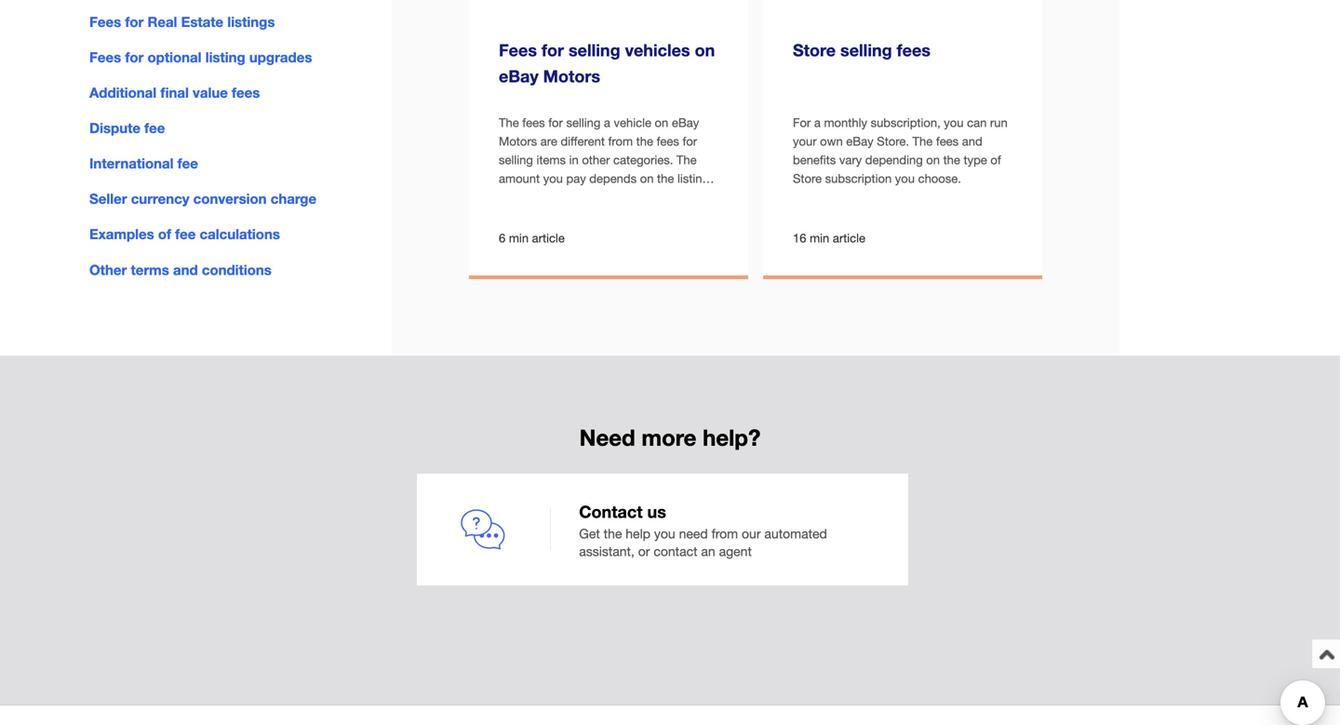 Task type: describe. For each thing, give the bounding box(es) containing it.
get
[[579, 526, 600, 541]]

fees for fees for real estate listings
[[89, 13, 121, 30]]

fee for dispute fee
[[144, 120, 165, 136]]

2 horizontal spatial listing
[[678, 171, 709, 186]]

other terms and conditions
[[89, 261, 272, 278]]

selling up amount
[[499, 153, 533, 167]]

16 min article
[[793, 231, 866, 245]]

seller
[[89, 191, 127, 207]]

vehicles
[[625, 40, 690, 60]]

dispute fee
[[89, 120, 165, 136]]

calculations
[[200, 226, 280, 243]]

your
[[793, 134, 817, 148]]

the inside contact us get the help you need from our automated assistant, or contact an agent
[[604, 526, 622, 541]]

international
[[89, 155, 174, 172]]

need
[[580, 424, 636, 450]]

categories.
[[614, 153, 673, 167]]

need more help?
[[580, 424, 761, 450]]

other
[[89, 261, 127, 278]]

help?
[[703, 424, 761, 450]]

for a monthly subscription, you can run your own ebay store. the fees and benefits vary depending on the type of store subscription you choose.
[[793, 115, 1008, 186]]

depending
[[866, 153, 923, 167]]

subscription,
[[871, 115, 941, 130]]

the fees for selling a vehicle on ebay motors are different from the fees for selling items in other categories. the amount you pay depends on the listing package you choose – basic, premium, or plus. each listing package offers different levels of bundled features for a set fee.
[[499, 115, 713, 260]]

plus.
[[513, 209, 540, 223]]

ebay inside fees for selling vehicles on ebay motors
[[499, 66, 539, 86]]

us
[[648, 502, 666, 522]]

store.
[[877, 134, 909, 148]]

you up each
[[549, 190, 568, 204]]

more
[[642, 424, 697, 450]]

the inside for a monthly subscription, you can run your own ebay store. the fees and benefits vary depending on the type of store subscription you choose.
[[913, 134, 933, 148]]

selling inside fees for selling vehicles on ebay motors
[[569, 40, 621, 60]]

–
[[615, 190, 621, 204]]

offers
[[659, 209, 689, 223]]

fees for optional listing upgrades
[[89, 49, 312, 66]]

other terms and conditions link
[[89, 260, 387, 280]]

you inside contact us get the help you need from our automated assistant, or contact an agent
[[654, 526, 676, 541]]

levels
[[547, 227, 577, 242]]

fees for real estate listings
[[89, 13, 275, 30]]

automated
[[765, 526, 827, 541]]

fees for fees for selling vehicles on ebay motors
[[499, 40, 537, 60]]

2 vertical spatial fee
[[175, 226, 196, 243]]

charge
[[271, 191, 317, 207]]

0 horizontal spatial different
[[499, 227, 543, 242]]

in
[[569, 153, 579, 167]]

need
[[679, 526, 708, 541]]

contact us get the help you need from our automated assistant, or contact an agent
[[579, 502, 827, 559]]

conditions
[[202, 261, 272, 278]]

for
[[793, 115, 811, 130]]

fees up are
[[523, 115, 545, 130]]

optional
[[148, 49, 202, 66]]

monthly
[[824, 115, 868, 130]]

help
[[626, 526, 651, 541]]

a inside for a monthly subscription, you can run your own ebay store. the fees and benefits vary depending on the type of store subscription you choose.
[[814, 115, 821, 130]]

value
[[193, 84, 228, 101]]

1 store from the top
[[793, 40, 836, 60]]

16
[[793, 231, 807, 245]]

dispute fee link
[[89, 118, 387, 138]]

bundled
[[594, 227, 638, 242]]

listings
[[227, 13, 275, 30]]

min for store selling fees
[[810, 231, 830, 245]]

international fee link
[[89, 153, 387, 174]]

basic,
[[624, 190, 658, 204]]

2 vertical spatial the
[[677, 153, 697, 167]]

article for store selling fees
[[833, 231, 866, 245]]

ebay inside the fees for selling a vehicle on ebay motors are different from the fees for selling items in other categories. the amount you pay depends on the listing package you choose – basic, premium, or plus. each listing package offers different levels of bundled features for a set fee.
[[672, 115, 699, 130]]

international fee
[[89, 155, 198, 172]]

assistant,
[[579, 544, 635, 559]]

choose.
[[918, 171, 962, 186]]

run
[[990, 115, 1008, 130]]

additional final value fees
[[89, 84, 260, 101]]

amount
[[499, 171, 540, 186]]

on right vehicle in the left of the page
[[655, 115, 669, 130]]

of inside for a monthly subscription, you can run your own ebay store. the fees and benefits vary depending on the type of store subscription you choose.
[[991, 153, 1001, 167]]

the up premium,
[[657, 171, 674, 186]]

the up categories.
[[636, 134, 653, 148]]

agent
[[719, 544, 752, 559]]

0 horizontal spatial package
[[499, 190, 545, 204]]

upgrades
[[249, 49, 312, 66]]

benefits
[[793, 153, 836, 167]]

article for fees for selling vehicles on ebay motors
[[532, 231, 565, 245]]

type
[[964, 153, 988, 167]]

motors inside the fees for selling a vehicle on ebay motors are different from the fees for selling items in other categories. the amount you pay depends on the listing package you choose – basic, premium, or plus. each listing package offers different levels of bundled features for a set fee.
[[499, 134, 537, 148]]

or inside contact us get the help you need from our automated assistant, or contact an agent
[[638, 544, 650, 559]]

on down categories.
[[640, 171, 654, 186]]



Task type: locate. For each thing, give the bounding box(es) containing it.
ebay inside for a monthly subscription, you can run your own ebay store. the fees and benefits vary depending on the type of store subscription you choose.
[[847, 134, 874, 148]]

our
[[742, 526, 761, 541]]

0 vertical spatial from
[[608, 134, 633, 148]]

you up contact
[[654, 526, 676, 541]]

selling up in
[[566, 115, 601, 130]]

additional final value fees link
[[89, 82, 387, 103]]

final
[[160, 84, 189, 101]]

1 horizontal spatial the
[[677, 153, 697, 167]]

fee for international fee
[[178, 155, 198, 172]]

seller currency conversion charge link
[[89, 189, 387, 209]]

or down help
[[638, 544, 650, 559]]

min for fees for selling vehicles on ebay motors
[[509, 231, 529, 245]]

1 horizontal spatial min
[[810, 231, 830, 245]]

an
[[701, 544, 716, 559]]

2 vertical spatial ebay
[[847, 134, 874, 148]]

listing down fees for real estate listings link
[[205, 49, 245, 66]]

1 horizontal spatial package
[[609, 209, 655, 223]]

1 horizontal spatial and
[[962, 134, 983, 148]]

selling left vehicles
[[569, 40, 621, 60]]

fees for real estate listings link
[[89, 12, 387, 32]]

or inside the fees for selling a vehicle on ebay motors are different from the fees for selling items in other categories. the amount you pay depends on the listing package you choose – basic, premium, or plus. each listing package offers different levels of bundled features for a set fee.
[[499, 209, 510, 223]]

a down premium,
[[707, 227, 713, 242]]

the inside for a monthly subscription, you can run your own ebay store. the fees and benefits vary depending on the type of store subscription you choose.
[[944, 153, 961, 167]]

2 min from the left
[[810, 231, 830, 245]]

0 vertical spatial and
[[962, 134, 983, 148]]

on
[[695, 40, 715, 60], [655, 115, 669, 130], [927, 153, 940, 167], [640, 171, 654, 186]]

are
[[541, 134, 557, 148]]

min right the 6
[[509, 231, 529, 245]]

on up 'choose.'
[[927, 153, 940, 167]]

dispute
[[89, 120, 141, 136]]

0 horizontal spatial motors
[[499, 134, 537, 148]]

2 horizontal spatial the
[[913, 134, 933, 148]]

a right for
[[814, 115, 821, 130]]

from up agent on the right bottom
[[712, 526, 738, 541]]

examples of fee calculations link
[[89, 224, 387, 245]]

0 vertical spatial store
[[793, 40, 836, 60]]

vary
[[840, 153, 862, 167]]

1 vertical spatial from
[[712, 526, 738, 541]]

2 horizontal spatial of
[[991, 153, 1001, 167]]

fees for fees for optional listing upgrades
[[89, 49, 121, 66]]

can
[[967, 115, 987, 130]]

contact
[[579, 502, 643, 522]]

you
[[944, 115, 964, 130], [543, 171, 563, 186], [895, 171, 915, 186], [549, 190, 568, 204], [654, 526, 676, 541]]

or left plus.
[[499, 209, 510, 223]]

listing
[[205, 49, 245, 66], [678, 171, 709, 186], [574, 209, 605, 223]]

1 horizontal spatial ebay
[[672, 115, 699, 130]]

of right levels
[[580, 227, 591, 242]]

estate
[[181, 13, 224, 30]]

0 horizontal spatial or
[[499, 209, 510, 223]]

6
[[499, 231, 506, 245]]

other
[[582, 153, 610, 167]]

1 vertical spatial motors
[[499, 134, 537, 148]]

motors left are
[[499, 134, 537, 148]]

0 horizontal spatial from
[[608, 134, 633, 148]]

store
[[793, 40, 836, 60], [793, 171, 822, 186]]

1 article from the left
[[532, 231, 565, 245]]

2 article from the left
[[833, 231, 866, 245]]

0 vertical spatial different
[[561, 134, 605, 148]]

the up 'choose.'
[[944, 153, 961, 167]]

min
[[509, 231, 529, 245], [810, 231, 830, 245]]

article down each
[[532, 231, 565, 245]]

1 vertical spatial or
[[638, 544, 650, 559]]

of
[[991, 153, 1001, 167], [158, 226, 171, 243], [580, 227, 591, 242]]

store up for
[[793, 40, 836, 60]]

0 vertical spatial package
[[499, 190, 545, 204]]

fee inside "link"
[[144, 120, 165, 136]]

1 vertical spatial different
[[499, 227, 543, 242]]

and inside for a monthly subscription, you can run your own ebay store. the fees and benefits vary depending on the type of store subscription you choose.
[[962, 134, 983, 148]]

listing down the choose on the left top
[[574, 209, 605, 223]]

2 horizontal spatial ebay
[[847, 134, 874, 148]]

you left can
[[944, 115, 964, 130]]

listing up premium,
[[678, 171, 709, 186]]

0 horizontal spatial article
[[532, 231, 565, 245]]

vehicle
[[614, 115, 652, 130]]

0 vertical spatial motors
[[543, 66, 600, 86]]

additional
[[89, 84, 157, 101]]

fees up subscription, on the right top of page
[[897, 40, 931, 60]]

contact
[[654, 544, 698, 559]]

set
[[499, 246, 515, 260]]

2 store from the top
[[793, 171, 822, 186]]

0 horizontal spatial ebay
[[499, 66, 539, 86]]

features
[[642, 227, 685, 242]]

from down vehicle in the left of the page
[[608, 134, 633, 148]]

6 min article
[[499, 231, 565, 245]]

selling up monthly on the right top
[[841, 40, 892, 60]]

fees inside for a monthly subscription, you can run your own ebay store. the fees and benefits vary depending on the type of store subscription you choose.
[[936, 134, 959, 148]]

1 horizontal spatial motors
[[543, 66, 600, 86]]

subscription
[[825, 171, 892, 186]]

or
[[499, 209, 510, 223], [638, 544, 650, 559]]

store down benefits
[[793, 171, 822, 186]]

1 vertical spatial package
[[609, 209, 655, 223]]

motors up are
[[543, 66, 600, 86]]

package
[[499, 190, 545, 204], [609, 209, 655, 223]]

package down amount
[[499, 190, 545, 204]]

fees inside fees for selling vehicles on ebay motors
[[499, 40, 537, 60]]

own
[[820, 134, 843, 148]]

choose
[[572, 190, 612, 204]]

on right vehicles
[[695, 40, 715, 60]]

0 vertical spatial or
[[499, 209, 510, 223]]

of down currency
[[158, 226, 171, 243]]

from inside contact us get the help you need from our automated assistant, or contact an agent
[[712, 526, 738, 541]]

fee
[[144, 120, 165, 136], [178, 155, 198, 172], [175, 226, 196, 243]]

and down examples of fee calculations
[[173, 261, 198, 278]]

1 vertical spatial ebay
[[672, 115, 699, 130]]

1 horizontal spatial or
[[638, 544, 650, 559]]

1 horizontal spatial from
[[712, 526, 738, 541]]

1 vertical spatial the
[[913, 134, 933, 148]]

examples of fee calculations
[[89, 226, 280, 243]]

1 vertical spatial store
[[793, 171, 822, 186]]

2 horizontal spatial a
[[814, 115, 821, 130]]

1 horizontal spatial article
[[833, 231, 866, 245]]

fee.
[[519, 246, 539, 260]]

the up assistant,
[[604, 526, 622, 541]]

fee up international fee
[[144, 120, 165, 136]]

for inside fees for selling vehicles on ebay motors
[[542, 40, 564, 60]]

a left vehicle in the left of the page
[[604, 115, 611, 130]]

1 horizontal spatial listing
[[574, 209, 605, 223]]

examples
[[89, 226, 154, 243]]

ebay
[[499, 66, 539, 86], [672, 115, 699, 130], [847, 134, 874, 148]]

for
[[125, 13, 144, 30], [542, 40, 564, 60], [125, 49, 144, 66], [549, 115, 563, 130], [683, 134, 697, 148], [689, 227, 703, 242]]

article
[[532, 231, 565, 245], [833, 231, 866, 245]]

2 vertical spatial listing
[[574, 209, 605, 223]]

1 horizontal spatial different
[[561, 134, 605, 148]]

fees up 'choose.'
[[936, 134, 959, 148]]

real
[[148, 13, 177, 30]]

ebay up items
[[499, 66, 539, 86]]

and
[[962, 134, 983, 148], [173, 261, 198, 278]]

1 horizontal spatial of
[[580, 227, 591, 242]]

ebay up vary
[[847, 134, 874, 148]]

fee up seller currency conversion charge
[[178, 155, 198, 172]]

on inside for a monthly subscription, you can run your own ebay store. the fees and benefits vary depending on the type of store subscription you choose.
[[927, 153, 940, 167]]

the up premium,
[[677, 153, 697, 167]]

different down plus.
[[499, 227, 543, 242]]

you down depending at the top
[[895, 171, 915, 186]]

0 vertical spatial the
[[499, 115, 519, 130]]

pay
[[566, 171, 586, 186]]

terms
[[131, 261, 169, 278]]

1 vertical spatial listing
[[678, 171, 709, 186]]

of right type on the right
[[991, 153, 1001, 167]]

1 vertical spatial and
[[173, 261, 198, 278]]

min right 16
[[810, 231, 830, 245]]

on inside fees for selling vehicles on ebay motors
[[695, 40, 715, 60]]

seller currency conversion charge
[[89, 191, 317, 207]]

1 horizontal spatial a
[[707, 227, 713, 242]]

from
[[608, 134, 633, 148], [712, 526, 738, 541]]

fees right value
[[232, 84, 260, 101]]

0 vertical spatial ebay
[[499, 66, 539, 86]]

premium,
[[661, 190, 713, 204]]

fees up categories.
[[657, 134, 679, 148]]

ebay right vehicle in the left of the page
[[672, 115, 699, 130]]

0 vertical spatial listing
[[205, 49, 245, 66]]

1 min from the left
[[509, 231, 529, 245]]

items
[[537, 153, 566, 167]]

and up type on the right
[[962, 134, 983, 148]]

depends
[[590, 171, 637, 186]]

0 horizontal spatial and
[[173, 261, 198, 278]]

a
[[604, 115, 611, 130], [814, 115, 821, 130], [707, 227, 713, 242]]

fees for selling vehicles on ebay motors
[[499, 40, 715, 86]]

fee up other terms and conditions
[[175, 226, 196, 243]]

selling
[[569, 40, 621, 60], [841, 40, 892, 60], [566, 115, 601, 130], [499, 153, 533, 167]]

the down subscription, on the right top of page
[[913, 134, 933, 148]]

store inside for a monthly subscription, you can run your own ebay store. the fees and benefits vary depending on the type of store subscription you choose.
[[793, 171, 822, 186]]

motors inside fees for selling vehicles on ebay motors
[[543, 66, 600, 86]]

0 horizontal spatial the
[[499, 115, 519, 130]]

0 vertical spatial fee
[[144, 120, 165, 136]]

0 horizontal spatial of
[[158, 226, 171, 243]]

fees
[[897, 40, 931, 60], [232, 84, 260, 101], [523, 115, 545, 130], [657, 134, 679, 148], [936, 134, 959, 148]]

conversion
[[193, 191, 267, 207]]

fees for optional listing upgrades link
[[89, 47, 387, 68]]

each
[[543, 209, 570, 223]]

store selling fees
[[793, 40, 931, 60]]

you down items
[[543, 171, 563, 186]]

article right 16
[[833, 231, 866, 245]]

from inside the fees for selling a vehicle on ebay motors are different from the fees for selling items in other categories. the amount you pay depends on the listing package you choose – basic, premium, or plus. each listing package offers different levels of bundled features for a set fee.
[[608, 134, 633, 148]]

0 horizontal spatial listing
[[205, 49, 245, 66]]

package down 'basic,'
[[609, 209, 655, 223]]

of inside the fees for selling a vehicle on ebay motors are different from the fees for selling items in other categories. the amount you pay depends on the listing package you choose – basic, premium, or plus. each listing package offers different levels of bundled features for a set fee.
[[580, 227, 591, 242]]

of inside examples of fee calculations link
[[158, 226, 171, 243]]

currency
[[131, 191, 189, 207]]

1 vertical spatial fee
[[178, 155, 198, 172]]

different up in
[[561, 134, 605, 148]]

the up amount
[[499, 115, 519, 130]]

0 horizontal spatial a
[[604, 115, 611, 130]]

0 horizontal spatial min
[[509, 231, 529, 245]]



Task type: vqa. For each thing, say whether or not it's contained in the screenshot.
second the Store
yes



